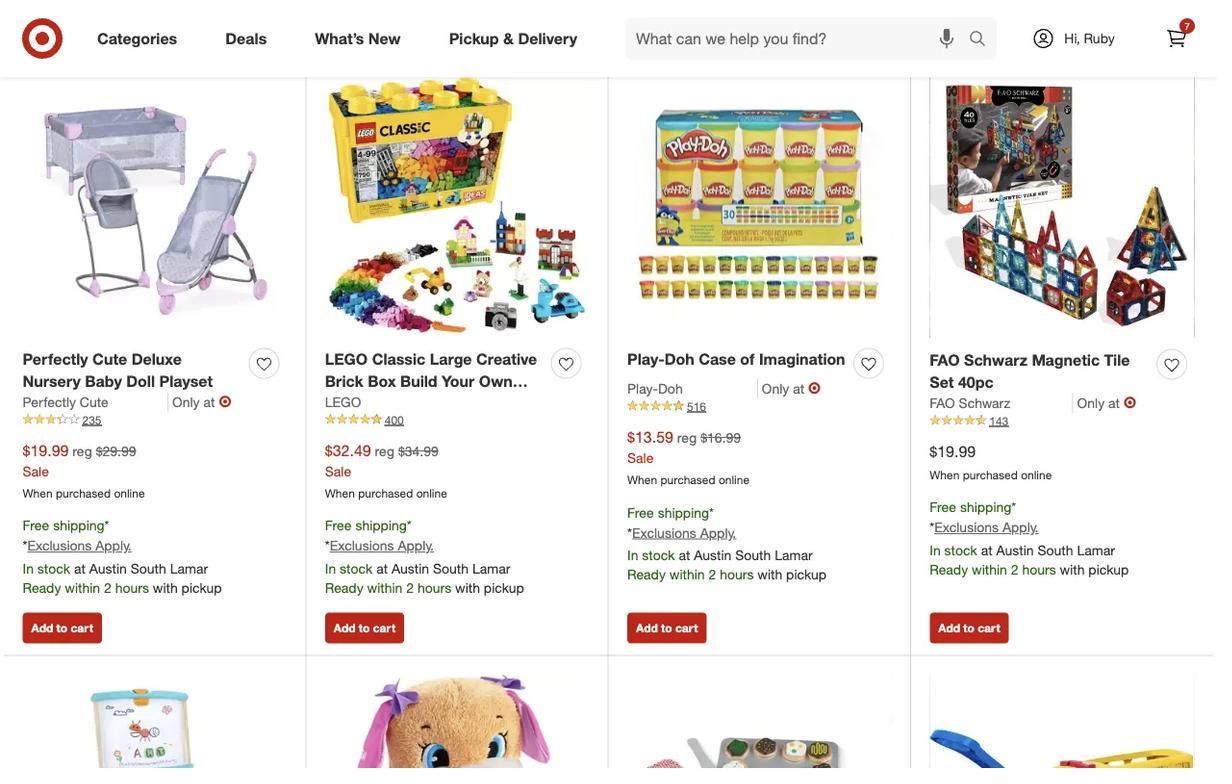 Task type: locate. For each thing, give the bounding box(es) containing it.
lamar for play-doh case of imagination
[[775, 547, 813, 564]]

search
[[961, 31, 1007, 50]]

sale
[[628, 449, 654, 466], [23, 462, 49, 479], [325, 462, 351, 479]]

0 vertical spatial perfectly
[[23, 350, 88, 368]]

free shipping * * exclusions apply. in stock at  austin south lamar ready within 2 hours with pickup down $19.99 when purchased online in the bottom right of the page
[[930, 499, 1130, 578]]

2 horizontal spatial only
[[1078, 394, 1105, 411]]

2 horizontal spatial sale
[[628, 449, 654, 466]]

ready for lego classic large creative brick box build your own creative toys, kids building kit 10698
[[325, 579, 364, 596]]

only at ¬
[[762, 379, 821, 398], [172, 392, 231, 411], [1078, 393, 1137, 412]]

add to cart
[[31, 621, 93, 635], [334, 621, 396, 635], [636, 621, 698, 635], [939, 621, 1001, 635]]

purchased for perfectly cute deluxe nursery baby doll playset
[[56, 485, 111, 500]]

3 to from the left
[[661, 621, 673, 635]]

play- for play-doh case of imagination
[[628, 350, 665, 368]]

purchased down 143
[[963, 467, 1018, 482]]

build
[[400, 372, 438, 390]]

sale down $32.49
[[325, 462, 351, 479]]

reg for $19.99
[[73, 442, 92, 459]]

when for play-doh case of imagination
[[628, 472, 658, 487]]

lego
[[325, 350, 368, 368], [325, 393, 361, 410]]

only down playset
[[172, 393, 200, 410]]

1 vertical spatial doh
[[658, 380, 683, 397]]

reg down '10698'
[[375, 442, 395, 459]]

online inside the $19.99 reg $29.99 sale when purchased online
[[114, 485, 145, 500]]

2 add to cart from the left
[[334, 621, 396, 635]]

own
[[479, 372, 513, 390]]

1 vertical spatial perfectly
[[23, 393, 76, 410]]

0 horizontal spatial creative
[[325, 394, 386, 412]]

1 play- from the top
[[628, 350, 665, 368]]

¬ up 235 link
[[219, 392, 231, 411]]

235 link
[[23, 411, 287, 428]]

cute up the 235
[[80, 393, 109, 410]]

1 vertical spatial cute
[[80, 393, 109, 410]]

2 add from the left
[[334, 621, 356, 635]]

3 cart from the left
[[676, 621, 698, 635]]

creative down brick
[[325, 394, 386, 412]]

online
[[1022, 467, 1052, 482], [719, 472, 750, 487], [114, 485, 145, 500], [417, 485, 447, 500]]

exclusions apply. link down $19.99 when purchased online in the bottom right of the page
[[935, 519, 1039, 536]]

hours for brick
[[418, 579, 452, 596]]

online down $29.99
[[114, 485, 145, 500]]

cart for $32.49
[[373, 621, 396, 635]]

doh for play-doh case of imagination
[[665, 350, 695, 368]]

austin for imagination
[[694, 547, 732, 564]]

kids
[[431, 394, 464, 412]]

only at ¬ down playset
[[172, 392, 231, 411]]

0 horizontal spatial only at ¬
[[172, 392, 231, 411]]

reg inside the $19.99 reg $29.99 sale when purchased online
[[73, 442, 92, 459]]

with for perfectly cute deluxe nursery baby doll playset
[[153, 579, 178, 596]]

2 for baby
[[104, 579, 111, 596]]

when
[[930, 467, 960, 482], [628, 472, 658, 487], [23, 485, 53, 500], [325, 485, 355, 500]]

exclusions for perfectly cute deluxe nursery baby doll playset
[[27, 537, 92, 554]]

fao
[[930, 350, 960, 369], [930, 394, 956, 411]]

add to cart button for $13.59
[[628, 613, 707, 643]]

play-doh case of imagination image
[[628, 73, 892, 337], [628, 73, 892, 337]]

0 horizontal spatial only
[[172, 393, 200, 410]]

lego classic large creative brick box build your own creative toys, kids building kit 10698 link
[[325, 348, 544, 434]]

purchased down $29.99
[[56, 485, 111, 500]]

south
[[1038, 542, 1074, 559], [736, 547, 771, 564], [131, 560, 166, 577], [433, 560, 469, 577]]

exclusions apply. link down $32.49 reg $34.99 sale when purchased online
[[330, 537, 434, 554]]

online inside $13.59 reg $16.99 sale when purchased online
[[719, 472, 750, 487]]

leapfrog interactive learning easel image
[[23, 675, 287, 769], [23, 675, 287, 769]]

only up 143 link
[[1078, 394, 1105, 411]]

free shipping * * exclusions apply. in stock at  austin south lamar ready within 2 hours with pickup for set
[[930, 499, 1130, 578]]

0 horizontal spatial $19.99
[[23, 441, 69, 460]]

$19.99 reg $29.99 sale when purchased online
[[23, 441, 145, 500]]

1 to from the left
[[56, 621, 68, 635]]

3 add to cart button from the left
[[628, 613, 707, 643]]

ready
[[930, 561, 969, 578], [628, 566, 666, 583], [23, 579, 61, 596], [325, 579, 364, 596]]

fisher-price laugh and learn smart stages puppy - sis image
[[325, 675, 589, 769], [325, 675, 589, 769]]

exclusions down the $19.99 reg $29.99 sale when purchased online on the bottom left
[[27, 537, 92, 554]]

2 lego from the top
[[325, 393, 361, 410]]

0 horizontal spatial sale
[[23, 462, 49, 479]]

doh inside the play-doh case of imagination link
[[665, 350, 695, 368]]

fao schwarz
[[930, 394, 1011, 411]]

1 vertical spatial creative
[[325, 394, 386, 412]]

ready for perfectly cute deluxe nursery baby doll playset
[[23, 579, 61, 596]]

fao inside fao schwarz magnetic tile set 40pc
[[930, 350, 960, 369]]

2 add to cart button from the left
[[325, 613, 404, 643]]

2 for set
[[1011, 561, 1019, 578]]

in for perfectly cute deluxe nursery baby doll playset
[[23, 560, 34, 577]]

when for lego classic large creative brick box build your own creative toys, kids building kit 10698
[[325, 485, 355, 500]]

schwarz inside fao schwarz magnetic tile set 40pc
[[965, 350, 1028, 369]]

sale inside $13.59 reg $16.99 sale when purchased online
[[628, 449, 654, 466]]

online down $34.99
[[417, 485, 447, 500]]

lego inside lego classic large creative brick box build your own creative toys, kids building kit 10698
[[325, 350, 368, 368]]

exclusions down $32.49 reg $34.99 sale when purchased online
[[330, 537, 394, 554]]

apply.
[[1003, 519, 1039, 536], [701, 524, 737, 541], [95, 537, 132, 554], [398, 537, 434, 554]]

exclusions
[[935, 519, 999, 536], [632, 524, 697, 541], [27, 537, 92, 554], [330, 537, 394, 554]]

only up '516' 'link' in the right bottom of the page
[[762, 380, 790, 397]]

exclusions apply. link down $13.59 reg $16.99 sale when purchased online
[[632, 524, 737, 541]]

1 add to cart from the left
[[31, 621, 93, 635]]

deals link
[[209, 17, 291, 60]]

of
[[741, 350, 755, 368]]

0 vertical spatial schwarz
[[965, 350, 1028, 369]]

perfectly up nursery
[[23, 350, 88, 368]]

apply. down $32.49 reg $34.99 sale when purchased online
[[398, 537, 434, 554]]

2 fao from the top
[[930, 394, 956, 411]]

exclusions apply. link for fao schwarz magnetic tile set 40pc
[[935, 519, 1039, 536]]

advertisement region
[[4, 0, 1214, 22]]

shipping
[[961, 499, 1012, 516], [658, 504, 710, 521], [53, 517, 105, 534], [356, 517, 407, 534]]

austin for brick
[[392, 560, 429, 577]]

free shipping * * exclusions apply. in stock at  austin south lamar ready within 2 hours with pickup down the $19.99 reg $29.99 sale when purchased online on the bottom left
[[23, 517, 222, 596]]

2 perfectly from the top
[[23, 393, 76, 410]]

creative
[[477, 350, 537, 368], [325, 394, 386, 412]]

shipping down $32.49 reg $34.99 sale when purchased online
[[356, 517, 407, 534]]

2 horizontal spatial ¬
[[1124, 393, 1137, 412]]

cart
[[71, 621, 93, 635], [373, 621, 396, 635], [676, 621, 698, 635], [978, 621, 1001, 635]]

exclusions apply. link down the $19.99 reg $29.99 sale when purchased online on the bottom left
[[27, 537, 132, 554]]

austin
[[997, 542, 1034, 559], [694, 547, 732, 564], [89, 560, 127, 577], [392, 560, 429, 577]]

add to cart button
[[23, 613, 102, 643], [325, 613, 404, 643], [628, 613, 707, 643], [930, 613, 1009, 643]]

purchased inside the $19.99 reg $29.99 sale when purchased online
[[56, 485, 111, 500]]

ready for play-doh case of imagination
[[628, 566, 666, 583]]

2 horizontal spatial only at ¬
[[1078, 393, 1137, 412]]

0 horizontal spatial reg
[[73, 442, 92, 459]]

when down fao schwarz
[[930, 467, 960, 482]]

imagination
[[759, 350, 846, 368]]

lego classic large creative brick box build your own creative toys, kids building kit 10698 image
[[325, 73, 589, 337], [325, 73, 589, 337]]

free down $19.99 when purchased online in the bottom right of the page
[[930, 499, 957, 516]]

play- up play-doh
[[628, 350, 665, 368]]

1 vertical spatial lego
[[325, 393, 361, 410]]

to
[[56, 621, 68, 635], [359, 621, 370, 635], [661, 621, 673, 635], [964, 621, 975, 635]]

cute inside perfectly cute link
[[80, 393, 109, 410]]

7
[[1185, 20, 1191, 32]]

0 vertical spatial creative
[[477, 350, 537, 368]]

​fisher-price little people big yellow bus image
[[930, 675, 1195, 769], [930, 675, 1195, 769]]

when inside $32.49 reg $34.99 sale when purchased online
[[325, 485, 355, 500]]

perfectly down nursery
[[23, 393, 76, 410]]

in for fao schwarz magnetic tile set 40pc
[[930, 542, 941, 559]]

when for perfectly cute deluxe nursery baby doll playset
[[23, 485, 53, 500]]

1 add from the left
[[31, 621, 53, 635]]

sale inside $32.49 reg $34.99 sale when purchased online
[[325, 462, 351, 479]]

when down perfectly cute
[[23, 485, 53, 500]]

1 horizontal spatial ¬
[[809, 379, 821, 398]]

melissa & doug slice and bake cookie set image
[[628, 675, 892, 769], [628, 675, 892, 769]]

online inside $32.49 reg $34.99 sale when purchased online
[[417, 485, 447, 500]]

¬ down tile
[[1124, 393, 1137, 412]]

$19.99 down perfectly cute
[[23, 441, 69, 460]]

reg
[[678, 429, 697, 446], [73, 442, 92, 459], [375, 442, 395, 459]]

purchased inside $19.99 when purchased online
[[963, 467, 1018, 482]]

What can we help you find? suggestions appear below search field
[[625, 17, 974, 60]]

reg down the 235
[[73, 442, 92, 459]]

reg inside $32.49 reg $34.99 sale when purchased online
[[375, 442, 395, 459]]

exclusions apply. link for perfectly cute deluxe nursery baby doll playset
[[27, 537, 132, 554]]

apply. for brick
[[398, 537, 434, 554]]

sale for $19.99
[[23, 462, 49, 479]]

perfectly cute deluxe nursery baby doll playset image
[[23, 73, 287, 337], [23, 73, 287, 337]]

1 horizontal spatial $19.99
[[930, 442, 976, 461]]

tile
[[1105, 350, 1131, 369]]

in for lego classic large creative brick box build your own creative toys, kids building kit 10698
[[325, 560, 336, 577]]

within for play-doh case of imagination
[[670, 566, 705, 583]]

creative up 'own'
[[477, 350, 537, 368]]

4 add to cart button from the left
[[930, 613, 1009, 643]]

1 fao from the top
[[930, 350, 960, 369]]

pickup
[[449, 29, 499, 48]]

1 cart from the left
[[71, 621, 93, 635]]

doh up $13.59 at bottom right
[[658, 380, 683, 397]]

what's
[[315, 29, 364, 48]]

1 add to cart button from the left
[[23, 613, 102, 643]]

reg inside $13.59 reg $16.99 sale when purchased online
[[678, 429, 697, 446]]

$19.99 inside the $19.99 reg $29.99 sale when purchased online
[[23, 441, 69, 460]]

lamar for fao schwarz magnetic tile set 40pc
[[1078, 542, 1116, 559]]

schwarz down the 40pc
[[959, 394, 1011, 411]]

when inside the $19.99 reg $29.99 sale when purchased online
[[23, 485, 53, 500]]

1 horizontal spatial creative
[[477, 350, 537, 368]]

classic
[[372, 350, 426, 368]]

shipping down $19.99 when purchased online in the bottom right of the page
[[961, 499, 1012, 516]]

to for $19.99
[[56, 621, 68, 635]]

purchased for lego classic large creative brick box build your own creative toys, kids building kit 10698
[[358, 485, 413, 500]]

apply. down $13.59 reg $16.99 sale when purchased online
[[701, 524, 737, 541]]

1 vertical spatial play-
[[628, 380, 658, 397]]

purchased down $16.99
[[661, 472, 716, 487]]

exclusions down $19.99 when purchased online in the bottom right of the page
[[935, 519, 999, 536]]

schwarz
[[965, 350, 1028, 369], [959, 394, 1011, 411]]

only at ¬ down tile
[[1078, 393, 1137, 412]]

free for perfectly cute deluxe nursery baby doll playset
[[23, 517, 49, 534]]

$19.99
[[23, 441, 69, 460], [930, 442, 976, 461]]

3 add from the left
[[636, 621, 658, 635]]

add to cart for $13.59
[[636, 621, 698, 635]]

apply. down the $19.99 reg $29.99 sale when purchased online on the bottom left
[[95, 537, 132, 554]]

0 vertical spatial lego
[[325, 350, 368, 368]]

play-doh case of imagination
[[628, 350, 846, 368]]

0 vertical spatial play-
[[628, 350, 665, 368]]

1 horizontal spatial only
[[762, 380, 790, 397]]

online down 143 link
[[1022, 467, 1052, 482]]

add to cart button for $19.99
[[23, 613, 102, 643]]

1 lego from the top
[[325, 350, 368, 368]]

add
[[31, 621, 53, 635], [334, 621, 356, 635], [636, 621, 658, 635], [939, 621, 961, 635]]

within
[[972, 561, 1008, 578], [670, 566, 705, 583], [65, 579, 100, 596], [367, 579, 403, 596]]

lego up brick
[[325, 350, 368, 368]]

apply. down $19.99 when purchased online in the bottom right of the page
[[1003, 519, 1039, 536]]

online down $16.99
[[719, 472, 750, 487]]

add to cart button for $32.49
[[325, 613, 404, 643]]

10698
[[350, 416, 393, 434]]

doh up play-doh link
[[665, 350, 695, 368]]

schwarz up the 40pc
[[965, 350, 1028, 369]]

$19.99 for when
[[930, 442, 976, 461]]

reg for $32.49
[[375, 442, 395, 459]]

fao for fao schwarz magnetic tile set 40pc
[[930, 350, 960, 369]]

large
[[430, 350, 472, 368]]

fao up set
[[930, 350, 960, 369]]

1 horizontal spatial reg
[[375, 442, 395, 459]]

1 perfectly from the top
[[23, 350, 88, 368]]

¬ for play-doh case of imagination
[[809, 379, 821, 398]]

7 link
[[1156, 17, 1199, 60]]

pickup
[[1089, 561, 1130, 578], [787, 566, 827, 583], [182, 579, 222, 596], [484, 579, 524, 596]]

cute inside 'perfectly cute deluxe nursery baby doll playset'
[[92, 350, 127, 368]]

1 vertical spatial fao
[[930, 394, 956, 411]]

2 to from the left
[[359, 621, 370, 635]]

perfectly
[[23, 350, 88, 368], [23, 393, 76, 410]]

free shipping * * exclusions apply. in stock at  austin south lamar ready within 2 hours with pickup down $32.49 reg $34.99 sale when purchased online
[[325, 517, 524, 596]]

2 for imagination
[[709, 566, 716, 583]]

pickup for play-doh case of imagination
[[787, 566, 827, 583]]

shipping down $13.59 reg $16.99 sale when purchased online
[[658, 504, 710, 521]]

143
[[990, 413, 1009, 428]]

stock for perfectly cute deluxe nursery baby doll playset
[[37, 560, 70, 577]]

to for $13.59
[[661, 621, 673, 635]]

shipping down the $19.99 reg $29.99 sale when purchased online on the bottom left
[[53, 517, 105, 534]]

at
[[793, 380, 805, 397], [204, 393, 215, 410], [1109, 394, 1121, 411], [982, 542, 993, 559], [679, 547, 691, 564], [74, 560, 86, 577], [377, 560, 388, 577]]

cute up baby
[[92, 350, 127, 368]]

with for play-doh case of imagination
[[758, 566, 783, 583]]

$34.99
[[398, 442, 439, 459]]

$19.99 down fao schwarz
[[930, 442, 976, 461]]

when down $13.59 at bottom right
[[628, 472, 658, 487]]

schwarz for fao schwarz
[[959, 394, 1011, 411]]

2 for brick
[[406, 579, 414, 596]]

toys,
[[390, 394, 427, 412]]

when inside $13.59 reg $16.99 sale when purchased online
[[628, 472, 658, 487]]

south for perfectly cute deluxe nursery baby doll playset
[[131, 560, 166, 577]]

purchased inside $32.49 reg $34.99 sale when purchased online
[[358, 485, 413, 500]]

free shipping * * exclusions apply. in stock at  austin south lamar ready within 2 hours with pickup
[[930, 499, 1130, 578], [628, 504, 827, 583], [23, 517, 222, 596], [325, 517, 524, 596]]

¬ down imagination
[[809, 379, 821, 398]]

143 link
[[930, 412, 1195, 429]]

reg down 516
[[678, 429, 697, 446]]

1 horizontal spatial only at ¬
[[762, 379, 821, 398]]

hi, ruby
[[1065, 30, 1115, 47]]

fao schwarz magnetic tile set 40pc image
[[930, 73, 1195, 338], [930, 73, 1195, 338]]

1 horizontal spatial sale
[[325, 462, 351, 479]]

south for play-doh case of imagination
[[736, 547, 771, 564]]

exclusions apply. link for play-doh case of imagination
[[632, 524, 737, 541]]

sponsored
[[1157, 23, 1214, 38]]

cart for $13.59
[[676, 621, 698, 635]]

search button
[[961, 17, 1007, 64]]

free for play-doh case of imagination
[[628, 504, 654, 521]]

purchased inside $13.59 reg $16.99 sale when purchased online
[[661, 472, 716, 487]]

free down the $19.99 reg $29.99 sale when purchased online on the bottom left
[[23, 517, 49, 534]]

ruby
[[1084, 30, 1115, 47]]

doh inside play-doh link
[[658, 380, 683, 397]]

40pc
[[959, 372, 994, 391]]

4 cart from the left
[[978, 621, 1001, 635]]

sale for $32.49
[[325, 462, 351, 479]]

lego down brick
[[325, 393, 361, 410]]

purchased for play-doh case of imagination
[[661, 472, 716, 487]]

1 vertical spatial schwarz
[[959, 394, 1011, 411]]

2 play- from the top
[[628, 380, 658, 397]]

magnetic
[[1032, 350, 1100, 369]]

perfectly inside 'perfectly cute deluxe nursery baby doll playset'
[[23, 350, 88, 368]]

purchased down $34.99
[[358, 485, 413, 500]]

0 vertical spatial doh
[[665, 350, 695, 368]]

when down $32.49
[[325, 485, 355, 500]]

doh
[[665, 350, 695, 368], [658, 380, 683, 397]]

free down $32.49 reg $34.99 sale when purchased online
[[325, 517, 352, 534]]

2 horizontal spatial reg
[[678, 429, 697, 446]]

¬
[[809, 379, 821, 398], [219, 392, 231, 411], [1124, 393, 1137, 412]]

play- up $13.59 at bottom right
[[628, 380, 658, 397]]

only at ¬ down imagination
[[762, 379, 821, 398]]

fao down set
[[930, 394, 956, 411]]

free down $13.59 reg $16.99 sale when purchased online
[[628, 504, 654, 521]]

2 cart from the left
[[373, 621, 396, 635]]

0 vertical spatial cute
[[92, 350, 127, 368]]

sale down $13.59 at bottom right
[[628, 449, 654, 466]]

cute
[[92, 350, 127, 368], [80, 393, 109, 410]]

516
[[687, 399, 707, 414]]

free shipping * * exclusions apply. in stock at  austin south lamar ready within 2 hours with pickup down $13.59 reg $16.99 sale when purchased online
[[628, 504, 827, 583]]

deluxe
[[132, 350, 182, 368]]

2
[[1011, 561, 1019, 578], [709, 566, 716, 583], [104, 579, 111, 596], [406, 579, 414, 596]]

$19.99 for reg
[[23, 441, 69, 460]]

purchased
[[963, 467, 1018, 482], [661, 472, 716, 487], [56, 485, 111, 500], [358, 485, 413, 500]]

$19.99 inside $19.99 when purchased online
[[930, 442, 976, 461]]

pickup & delivery link
[[433, 17, 602, 60]]

0 horizontal spatial ¬
[[219, 392, 231, 411]]

doll
[[126, 372, 155, 390]]

exclusions apply. link
[[935, 519, 1039, 536], [632, 524, 737, 541], [27, 537, 132, 554], [330, 537, 434, 554]]

shipping for fao schwarz magnetic tile set 40pc
[[961, 499, 1012, 516]]

apply. for set
[[1003, 519, 1039, 536]]

sale inside the $19.99 reg $29.99 sale when purchased online
[[23, 462, 49, 479]]

$19.99 when purchased online
[[930, 442, 1052, 482]]

sale down perfectly cute
[[23, 462, 49, 479]]

exclusions down $13.59 reg $16.99 sale when purchased online
[[632, 524, 697, 541]]

0 vertical spatial fao
[[930, 350, 960, 369]]

3 add to cart from the left
[[636, 621, 698, 635]]

add for $13.59
[[636, 621, 658, 635]]

stock
[[945, 542, 978, 559], [642, 547, 675, 564], [37, 560, 70, 577], [340, 560, 373, 577]]

in
[[930, 542, 941, 559], [628, 547, 639, 564], [23, 560, 34, 577], [325, 560, 336, 577]]



Task type: vqa. For each thing, say whether or not it's contained in the screenshot.
"online" inside $19.99 When Purchased Online
yes



Task type: describe. For each thing, give the bounding box(es) containing it.
cute for perfectly cute
[[80, 393, 109, 410]]

austin for baby
[[89, 560, 127, 577]]

lego for lego classic large creative brick box build your own creative toys, kids building kit 10698
[[325, 350, 368, 368]]

shipping for perfectly cute deluxe nursery baby doll playset
[[53, 517, 105, 534]]

play-doh
[[628, 380, 683, 397]]

hours for imagination
[[720, 566, 754, 583]]

400
[[385, 412, 404, 427]]

perfectly cute link
[[23, 392, 169, 411]]

building
[[468, 394, 528, 412]]

lego link
[[325, 392, 361, 411]]

sale for $13.59
[[628, 449, 654, 466]]

4 add from the left
[[939, 621, 961, 635]]

kit
[[325, 416, 346, 434]]

¬ for fao schwarz magnetic tile set 40pc
[[1124, 393, 1137, 412]]

online for lego classic large creative brick box build your own creative toys, kids building kit 10698
[[417, 485, 447, 500]]

&
[[503, 29, 514, 48]]

playset
[[159, 372, 213, 390]]

fao for fao schwarz
[[930, 394, 956, 411]]

free for fao schwarz magnetic tile set 40pc
[[930, 499, 957, 516]]

set
[[930, 372, 954, 391]]

when inside $19.99 when purchased online
[[930, 467, 960, 482]]

online for play-doh case of imagination
[[719, 472, 750, 487]]

play-doh case of imagination link
[[628, 348, 846, 370]]

within for perfectly cute deluxe nursery baby doll playset
[[65, 579, 100, 596]]

online inside $19.99 when purchased online
[[1022, 467, 1052, 482]]

cart for $19.99
[[71, 621, 93, 635]]

pickup & delivery
[[449, 29, 578, 48]]

fao schwarz magnetic tile set 40pc link
[[930, 349, 1150, 393]]

exclusions apply. link for lego classic large creative brick box build your own creative toys, kids building kit 10698
[[330, 537, 434, 554]]

doh for play-doh
[[658, 380, 683, 397]]

516 link
[[628, 398, 892, 415]]

perfectly cute deluxe nursery baby doll playset link
[[23, 348, 241, 392]]

free shipping * * exclusions apply. in stock at  austin south lamar ready within 2 hours with pickup for baby
[[23, 517, 222, 596]]

free for lego classic large creative brick box build your own creative toys, kids building kit 10698
[[325, 517, 352, 534]]

play-doh link
[[628, 379, 758, 398]]

$32.49
[[325, 441, 371, 460]]

reg for $13.59
[[678, 429, 697, 446]]

within for fao schwarz magnetic tile set 40pc
[[972, 561, 1008, 578]]

perfectly cute
[[23, 393, 109, 410]]

exclusions for lego classic large creative brick box build your own creative toys, kids building kit 10698
[[330, 537, 394, 554]]

fao schwarz magnetic tile set 40pc
[[930, 350, 1131, 391]]

categories link
[[81, 17, 201, 60]]

perfectly cute deluxe nursery baby doll playset
[[23, 350, 213, 390]]

lego for lego
[[325, 393, 361, 410]]

new
[[369, 29, 401, 48]]

add to cart for $32.49
[[334, 621, 396, 635]]

only for case
[[762, 380, 790, 397]]

$13.59
[[628, 428, 674, 446]]

austin for set
[[997, 542, 1034, 559]]

nursery
[[23, 372, 81, 390]]

baby
[[85, 372, 122, 390]]

perfectly for perfectly cute
[[23, 393, 76, 410]]

ready for fao schwarz magnetic tile set 40pc
[[930, 561, 969, 578]]

only at ¬ for perfectly cute deluxe nursery baby doll playset
[[172, 392, 231, 411]]

with for lego classic large creative brick box build your own creative toys, kids building kit 10698
[[455, 579, 480, 596]]

stock for lego classic large creative brick box build your own creative toys, kids building kit 10698
[[340, 560, 373, 577]]

brick
[[325, 372, 364, 390]]

235
[[82, 412, 102, 427]]

400 link
[[325, 411, 589, 428]]

add for $19.99
[[31, 621, 53, 635]]

$16.99
[[701, 429, 741, 446]]

free shipping * * exclusions apply. in stock at  austin south lamar ready within 2 hours with pickup for brick
[[325, 517, 524, 596]]

play- for play-doh
[[628, 380, 658, 397]]

apply. for baby
[[95, 537, 132, 554]]

$13.59 reg $16.99 sale when purchased online
[[628, 428, 750, 487]]

4 to from the left
[[964, 621, 975, 635]]

what's new
[[315, 29, 401, 48]]

delivery
[[518, 29, 578, 48]]

in for play-doh case of imagination
[[628, 547, 639, 564]]

lamar for lego classic large creative brick box build your own creative toys, kids building kit 10698
[[473, 560, 511, 577]]

pickup for perfectly cute deluxe nursery baby doll playset
[[182, 579, 222, 596]]

only at ¬ for play-doh case of imagination
[[762, 379, 821, 398]]

$32.49 reg $34.99 sale when purchased online
[[325, 441, 447, 500]]

south for lego classic large creative brick box build your own creative toys, kids building kit 10698
[[433, 560, 469, 577]]

online for perfectly cute deluxe nursery baby doll playset
[[114, 485, 145, 500]]

stock for fao schwarz magnetic tile set 40pc
[[945, 542, 978, 559]]

cute for perfectly cute deluxe nursery baby doll playset
[[92, 350, 127, 368]]

south for fao schwarz magnetic tile set 40pc
[[1038, 542, 1074, 559]]

categories
[[97, 29, 177, 48]]

add to cart for $19.99
[[31, 621, 93, 635]]

with for fao schwarz magnetic tile set 40pc
[[1060, 561, 1085, 578]]

pickup for fao schwarz magnetic tile set 40pc
[[1089, 561, 1130, 578]]

¬ for perfectly cute deluxe nursery baby doll playset
[[219, 392, 231, 411]]

hours for baby
[[115, 579, 149, 596]]

lego classic large creative brick box build your own creative toys, kids building kit 10698
[[325, 350, 537, 434]]

shipping for play-doh case of imagination
[[658, 504, 710, 521]]

deals
[[225, 29, 267, 48]]

within for lego classic large creative brick box build your own creative toys, kids building kit 10698
[[367, 579, 403, 596]]

to for $32.49
[[359, 621, 370, 635]]

only for deluxe
[[172, 393, 200, 410]]

hi,
[[1065, 30, 1081, 47]]

schwarz for fao schwarz magnetic tile set 40pc
[[965, 350, 1028, 369]]

stock for play-doh case of imagination
[[642, 547, 675, 564]]

box
[[368, 372, 396, 390]]

your
[[442, 372, 475, 390]]

exclusions for play-doh case of imagination
[[632, 524, 697, 541]]

$29.99
[[96, 442, 136, 459]]

free shipping * * exclusions apply. in stock at  austin south lamar ready within 2 hours with pickup for imagination
[[628, 504, 827, 583]]

lamar for perfectly cute deluxe nursery baby doll playset
[[170, 560, 208, 577]]

hours for set
[[1023, 561, 1057, 578]]

4 add to cart from the left
[[939, 621, 1001, 635]]

pickup for lego classic large creative brick box build your own creative toys, kids building kit 10698
[[484, 579, 524, 596]]

exclusions for fao schwarz magnetic tile set 40pc
[[935, 519, 999, 536]]

add for $32.49
[[334, 621, 356, 635]]

case
[[699, 350, 736, 368]]

perfectly for perfectly cute deluxe nursery baby doll playset
[[23, 350, 88, 368]]

what's new link
[[299, 17, 425, 60]]

fao schwarz link
[[930, 393, 1074, 412]]



